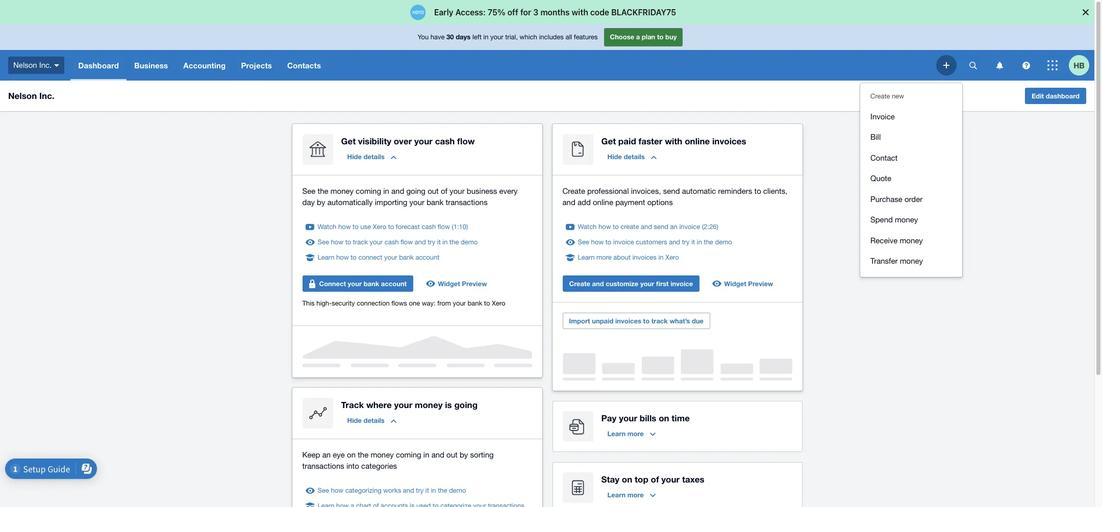 Task type: describe. For each thing, give the bounding box(es) containing it.
taxes
[[683, 474, 705, 485]]

your right over
[[415, 136, 433, 147]]

watch how to use xero to forecast cash flow (1:10)
[[318, 223, 468, 231]]

and inside see the money coming in and going out of your business every day by automatically importing your bank transactions
[[392, 187, 405, 196]]

0 horizontal spatial try
[[416, 487, 424, 495]]

banking icon image
[[303, 134, 333, 165]]

learn more about invoices in xero link
[[578, 253, 679, 263]]

learn down stay
[[608, 491, 626, 499]]

your right the pay
[[619, 413, 638, 424]]

track inside button
[[652, 317, 668, 325]]

day
[[303, 198, 315, 207]]

you
[[418, 33, 429, 41]]

your up "learn how to connect your bank account"
[[370, 238, 383, 246]]

learn more for your
[[608, 430, 644, 438]]

choose
[[610, 33, 635, 41]]

hide for visibility
[[347, 153, 362, 161]]

transactions inside see the money coming in and going out of your business every day by automatically importing your bank transactions
[[446, 198, 488, 207]]

every
[[500, 187, 518, 196]]

visibility
[[358, 136, 392, 147]]

watch for get paid faster with online invoices
[[578, 223, 597, 231]]

your left first
[[641, 280, 655, 288]]

due
[[692, 317, 704, 325]]

import unpaid invoices to track what's due
[[570, 317, 704, 325]]

time
[[672, 413, 690, 424]]

1 horizontal spatial svg image
[[1023, 62, 1031, 69]]

categorizing
[[346, 487, 382, 495]]

contacts
[[287, 61, 321, 70]]

to inside the see how to track your cash flow and try it in the demo link
[[346, 238, 351, 246]]

transfer
[[871, 257, 898, 266]]

account inside connect your bank account button
[[381, 280, 407, 288]]

bill link
[[861, 127, 963, 148]]

the down (1:10)
[[450, 238, 459, 246]]

get paid faster with online invoices
[[602, 136, 747, 147]]

learn up connect
[[318, 254, 335, 261]]

0 horizontal spatial track
[[353, 238, 368, 246]]

your right importing
[[410, 198, 425, 207]]

to up see how to track your cash flow and try it in the demo at the top left
[[388, 223, 394, 231]]

see for see the money coming in and going out of your business every day by automatically importing your bank transactions
[[303, 187, 316, 196]]

way:
[[422, 300, 436, 307]]

pay
[[602, 413, 617, 424]]

0 vertical spatial an
[[671, 223, 678, 231]]

money left "is"
[[415, 400, 443, 411]]

a
[[637, 33, 640, 41]]

dashboard link
[[71, 50, 127, 81]]

your right from
[[453, 300, 466, 307]]

on for time
[[659, 413, 670, 424]]

customize
[[606, 280, 639, 288]]

track money icon image
[[303, 398, 333, 429]]

widget for flow
[[438, 280, 460, 288]]

and inside watch how to create and send an invoice (2:26) link
[[641, 223, 653, 231]]

learn more about invoices in xero
[[578, 254, 679, 261]]

get for get visibility over your cash flow
[[341, 136, 356, 147]]

out inside see the money coming in and going out of your business every day by automatically importing your bank transactions
[[428, 187, 439, 196]]

days
[[456, 33, 471, 41]]

details for paid
[[624, 153, 645, 161]]

hide for paid
[[608, 153, 622, 161]]

and inside see how to invoice customers and try it in the demo link
[[669, 238, 681, 246]]

1 vertical spatial inc.
[[39, 90, 54, 101]]

to left use
[[353, 223, 359, 231]]

by inside 'keep an eye on the money coming in and out by sorting transactions into categories'
[[460, 451, 468, 460]]

paid
[[619, 136, 637, 147]]

stay
[[602, 474, 620, 485]]

what's
[[670, 317, 691, 325]]

preview for get paid faster with online invoices
[[749, 280, 774, 288]]

get for get paid faster with online invoices
[[602, 136, 616, 147]]

and inside see how categorizing works and try it in the demo link
[[403, 487, 414, 495]]

quote link
[[861, 168, 963, 189]]

receive
[[871, 236, 898, 245]]

money inside 'keep an eye on the money coming in and out by sorting transactions into categories'
[[371, 451, 394, 460]]

see how to invoice customers and try it in the demo
[[578, 238, 733, 246]]

your right connect
[[348, 280, 362, 288]]

learn left about
[[578, 254, 595, 261]]

automatically
[[328, 198, 373, 207]]

see how categorizing works and try it in the demo
[[318, 487, 466, 495]]

to inside watch how to create and send an invoice (2:26) link
[[613, 223, 619, 231]]

features
[[574, 33, 598, 41]]

see for see how to track your cash flow and try it in the demo
[[318, 238, 329, 246]]

create
[[621, 223, 639, 231]]

and inside create professional invoices, send automatic reminders to clients, and add online payment options
[[563, 198, 576, 207]]

with
[[665, 136, 683, 147]]

taxes icon image
[[563, 473, 594, 503]]

invoice
[[871, 112, 895, 121]]

2 horizontal spatial try
[[683, 238, 690, 246]]

watch for get visibility over your cash flow
[[318, 223, 337, 231]]

all
[[566, 33, 572, 41]]

have
[[431, 33, 445, 41]]

unpaid
[[592, 317, 614, 325]]

0 horizontal spatial xero
[[373, 223, 387, 231]]

1 vertical spatial invoices
[[633, 254, 657, 261]]

hide details button for visibility
[[341, 149, 403, 165]]

out inside 'keep an eye on the money coming in and out by sorting transactions into categories'
[[447, 451, 458, 460]]

pay your bills on time
[[602, 413, 690, 424]]

see how to invoice customers and try it in the demo link
[[578, 237, 733, 248]]

in inside see how categorizing works and try it in the demo link
[[431, 487, 436, 495]]

banking preview line graph image
[[303, 336, 532, 368]]

2 vertical spatial cash
[[385, 238, 399, 246]]

your down the see how to track your cash flow and try it in the demo link
[[384, 254, 398, 261]]

bank inside button
[[364, 280, 380, 288]]

details for visibility
[[364, 153, 385, 161]]

going inside see the money coming in and going out of your business every day by automatically importing your bank transactions
[[407, 187, 426, 196]]

invoices preview bar graph image
[[563, 350, 793, 381]]

create professional invoices, send automatic reminders to clients, and add online payment options
[[563, 187, 788, 207]]

dashboard
[[1047, 92, 1080, 100]]

and inside 'keep an eye on the money coming in and out by sorting transactions into categories'
[[432, 451, 445, 460]]

the right works
[[438, 487, 448, 495]]

create for create new
[[871, 92, 891, 100]]

0 vertical spatial invoice
[[680, 223, 701, 231]]

to inside see how to invoice customers and try it in the demo link
[[606, 238, 612, 246]]

business
[[467, 187, 497, 196]]

see how categorizing works and try it in the demo link
[[318, 486, 466, 496]]

hide details for visibility
[[347, 153, 385, 161]]

watch how to create and send an invoice (2:26) link
[[578, 222, 719, 232]]

money inside see the money coming in and going out of your business every day by automatically importing your bank transactions
[[331, 187, 354, 196]]

the inside see the money coming in and going out of your business every day by automatically importing your bank transactions
[[318, 187, 329, 196]]

purchase
[[871, 195, 903, 203]]

create new
[[871, 92, 905, 100]]

2 horizontal spatial svg image
[[1048, 60, 1058, 70]]

contacts button
[[280, 50, 329, 81]]

spend
[[871, 215, 894, 224]]

connect
[[319, 280, 346, 288]]

purchase order
[[871, 195, 923, 203]]

navigation inside banner
[[71, 50, 937, 81]]

payment
[[616, 198, 646, 207]]

automatic
[[683, 187, 717, 196]]

order
[[905, 195, 923, 203]]

dashboard
[[78, 61, 119, 70]]

includes
[[539, 33, 564, 41]]

invoices inside button
[[616, 317, 642, 325]]

receive money link
[[861, 231, 963, 251]]

choose a plan to buy
[[610, 33, 677, 41]]

to inside learn how to connect your bank account link
[[351, 254, 357, 261]]

in inside the see how to track your cash flow and try it in the demo link
[[443, 238, 448, 246]]

1 vertical spatial flow
[[438, 223, 450, 231]]

transfer money
[[871, 257, 924, 266]]

your left taxes
[[662, 474, 680, 485]]

accounting button
[[176, 50, 234, 81]]

connect your bank account
[[319, 280, 407, 288]]

create for create professional invoices, send automatic reminders to clients, and add online payment options
[[563, 187, 586, 196]]

by inside see the money coming in and going out of your business every day by automatically importing your bank transactions
[[317, 198, 326, 207]]

create and customize your first invoice button
[[563, 276, 700, 292]]

invoice link
[[861, 106, 963, 127]]

contact link
[[861, 148, 963, 168]]

learn down the pay
[[608, 430, 626, 438]]

money down spend money link
[[900, 236, 924, 245]]

1 vertical spatial invoice
[[614, 238, 635, 246]]

0 vertical spatial flow
[[458, 136, 475, 147]]

watch how to create and send an invoice (2:26)
[[578, 223, 719, 231]]

contact
[[871, 153, 898, 162]]

nelson inc. button
[[0, 50, 71, 81]]

widget preview for flow
[[438, 280, 487, 288]]

1 vertical spatial nelson
[[8, 90, 37, 101]]

invoice inside button
[[671, 280, 693, 288]]

left
[[473, 33, 482, 41]]

1 horizontal spatial try
[[428, 238, 436, 246]]

use
[[361, 223, 371, 231]]

keep an eye on the money coming in and out by sorting transactions into categories
[[303, 451, 494, 471]]

hb
[[1074, 61, 1085, 70]]

options
[[648, 198, 673, 207]]

widget for invoices
[[725, 280, 747, 288]]



Task type: vqa. For each thing, say whether or not it's contained in the screenshot.
text box
no



Task type: locate. For each thing, give the bounding box(es) containing it.
1 horizontal spatial track
[[652, 317, 668, 325]]

see down keep
[[318, 487, 329, 495]]

try right works
[[416, 487, 424, 495]]

0 horizontal spatial by
[[317, 198, 326, 207]]

bills icon image
[[563, 412, 594, 442]]

watch down automatically
[[318, 223, 337, 231]]

the down (2:26)
[[704, 238, 714, 246]]

svg image inside nelson inc. popup button
[[54, 64, 59, 67]]

1 horizontal spatial by
[[460, 451, 468, 460]]

watch down "add"
[[578, 223, 597, 231]]

purchase order link
[[861, 189, 963, 210]]

create inside banner
[[871, 92, 891, 100]]

banner
[[0, 25, 1095, 277]]

0 vertical spatial send
[[664, 187, 680, 196]]

0 vertical spatial of
[[441, 187, 448, 196]]

connection
[[357, 300, 390, 307]]

2 horizontal spatial xero
[[666, 254, 679, 261]]

1 vertical spatial transactions
[[303, 462, 345, 471]]

1 vertical spatial coming
[[396, 451, 422, 460]]

1 horizontal spatial on
[[622, 474, 633, 485]]

0 vertical spatial more
[[597, 254, 612, 261]]

invoices,
[[631, 187, 662, 196]]

list box containing invoice
[[861, 83, 963, 277]]

0 vertical spatial xero
[[373, 223, 387, 231]]

learn more
[[608, 430, 644, 438], [608, 491, 644, 499]]

2 learn more button from the top
[[602, 487, 662, 503]]

1 vertical spatial learn more button
[[602, 487, 662, 503]]

2 vertical spatial invoice
[[671, 280, 693, 288]]

2 vertical spatial invoices
[[616, 317, 642, 325]]

and up customers
[[641, 223, 653, 231]]

0 horizontal spatial out
[[428, 187, 439, 196]]

bank up connection
[[364, 280, 380, 288]]

transactions
[[446, 198, 488, 207], [303, 462, 345, 471]]

1 vertical spatial account
[[381, 280, 407, 288]]

in inside you have 30 days left in your trial, which includes all features
[[484, 33, 489, 41]]

hide details down visibility
[[347, 153, 385, 161]]

how for see how categorizing works and try it in the demo
[[331, 487, 344, 495]]

1 preview from the left
[[462, 280, 487, 288]]

more
[[597, 254, 612, 261], [628, 430, 644, 438], [628, 491, 644, 499]]

hide details for paid
[[608, 153, 645, 161]]

list box
[[861, 83, 963, 277]]

invoices down customers
[[633, 254, 657, 261]]

money up the categories
[[371, 451, 394, 460]]

track
[[341, 400, 364, 411]]

connect your bank account button
[[303, 276, 414, 292]]

how up connect
[[331, 238, 344, 246]]

0 horizontal spatial going
[[407, 187, 426, 196]]

create
[[871, 92, 891, 100], [563, 187, 586, 196], [570, 280, 591, 288]]

online inside create professional invoices, send automatic reminders to clients, and add online payment options
[[593, 198, 614, 207]]

1 horizontal spatial of
[[651, 474, 659, 485]]

to inside banner
[[658, 33, 664, 41]]

2 get from the left
[[602, 136, 616, 147]]

cash right forecast
[[422, 223, 436, 231]]

and up importing
[[392, 187, 405, 196]]

track left what's
[[652, 317, 668, 325]]

online right with on the right of the page
[[685, 136, 710, 147]]

see up connect
[[318, 238, 329, 246]]

on
[[659, 413, 670, 424], [347, 451, 356, 460], [622, 474, 633, 485]]

edit
[[1032, 92, 1045, 100]]

and down forecast
[[415, 238, 426, 246]]

bank right from
[[468, 300, 483, 307]]

1 horizontal spatial transactions
[[446, 198, 488, 207]]

see for see how categorizing works and try it in the demo
[[318, 487, 329, 495]]

nelson inc. inside nelson inc. popup button
[[13, 61, 52, 69]]

add
[[578, 198, 591, 207]]

2 widget preview from the left
[[725, 280, 774, 288]]

xero
[[373, 223, 387, 231], [666, 254, 679, 261], [492, 300, 506, 307]]

details down where
[[364, 417, 385, 425]]

demo
[[461, 238, 478, 246], [716, 238, 733, 246], [449, 487, 466, 495]]

0 vertical spatial learn more button
[[602, 426, 662, 442]]

hide down paid
[[608, 153, 622, 161]]

and left "add"
[[563, 198, 576, 207]]

0 horizontal spatial online
[[593, 198, 614, 207]]

0 horizontal spatial flow
[[401, 238, 413, 246]]

hide details button for where
[[341, 413, 403, 429]]

coming inside see the money coming in and going out of your business every day by automatically importing your bank transactions
[[356, 187, 381, 196]]

transactions down business
[[446, 198, 488, 207]]

first
[[657, 280, 669, 288]]

learn more button
[[602, 426, 662, 442], [602, 487, 662, 503]]

more for your
[[628, 430, 644, 438]]

create left new in the right of the page
[[871, 92, 891, 100]]

hide details
[[347, 153, 385, 161], [608, 153, 645, 161], [347, 417, 385, 425]]

dialog
[[0, 0, 1103, 25]]

svg image
[[970, 62, 978, 69], [997, 62, 1004, 69], [54, 64, 59, 67]]

to inside import unpaid invoices to track what's due button
[[644, 317, 650, 325]]

account inside learn how to connect your bank account link
[[416, 254, 440, 261]]

widget preview button for invoices
[[708, 276, 780, 292]]

1 horizontal spatial an
[[671, 223, 678, 231]]

1 horizontal spatial coming
[[396, 451, 422, 460]]

on up into
[[347, 451, 356, 460]]

to left buy
[[658, 33, 664, 41]]

buy
[[666, 33, 677, 41]]

0 vertical spatial going
[[407, 187, 426, 196]]

and left sorting on the left bottom
[[432, 451, 445, 460]]

out left sorting on the left bottom
[[447, 451, 458, 460]]

navigation
[[71, 50, 937, 81]]

1 vertical spatial create
[[563, 187, 586, 196]]

your right where
[[394, 400, 413, 411]]

coming up automatically
[[356, 187, 381, 196]]

30
[[447, 33, 454, 41]]

money up automatically
[[331, 187, 354, 196]]

and left 'customize'
[[593, 280, 604, 288]]

bill
[[871, 133, 881, 141]]

0 horizontal spatial widget preview button
[[422, 276, 493, 292]]

see how to track your cash flow and try it in the demo
[[318, 238, 478, 246]]

an up see how to invoice customers and try it in the demo
[[671, 223, 678, 231]]

2 widget preview button from the left
[[708, 276, 780, 292]]

inc.
[[39, 61, 52, 69], [39, 90, 54, 101]]

how left the categorizing
[[331, 487, 344, 495]]

forecast
[[396, 223, 420, 231]]

your left business
[[450, 187, 465, 196]]

on inside 'keep an eye on the money coming in and out by sorting transactions into categories'
[[347, 451, 356, 460]]

coming up the categories
[[396, 451, 422, 460]]

how for learn how to connect your bank account
[[337, 254, 349, 261]]

learn how to connect your bank account
[[318, 254, 440, 261]]

learn more button for your
[[602, 426, 662, 442]]

try right customers
[[683, 238, 690, 246]]

1 get from the left
[[341, 136, 356, 147]]

1 vertical spatial an
[[323, 451, 331, 460]]

0 horizontal spatial transactions
[[303, 462, 345, 471]]

hide details button for paid
[[602, 149, 663, 165]]

send
[[664, 187, 680, 196], [654, 223, 669, 231]]

1 vertical spatial send
[[654, 223, 669, 231]]

navigation containing dashboard
[[71, 50, 937, 81]]

how left use
[[339, 223, 351, 231]]

by left sorting on the left bottom
[[460, 451, 468, 460]]

0 vertical spatial on
[[659, 413, 670, 424]]

transactions down keep
[[303, 462, 345, 471]]

importing
[[375, 198, 408, 207]]

2 vertical spatial more
[[628, 491, 644, 499]]

1 horizontal spatial xero
[[492, 300, 506, 307]]

get left visibility
[[341, 136, 356, 147]]

invoices
[[713, 136, 747, 147], [633, 254, 657, 261], [616, 317, 642, 325]]

widget preview button for flow
[[422, 276, 493, 292]]

1 horizontal spatial widget
[[725, 280, 747, 288]]

2 horizontal spatial svg image
[[997, 62, 1004, 69]]

0 horizontal spatial svg image
[[944, 62, 950, 68]]

nelson inside popup button
[[13, 61, 37, 69]]

coming inside 'keep an eye on the money coming in and out by sorting transactions into categories'
[[396, 451, 422, 460]]

banner containing hb
[[0, 25, 1095, 277]]

1 widget from the left
[[438, 280, 460, 288]]

invoices right unpaid in the right bottom of the page
[[616, 317, 642, 325]]

plan
[[642, 33, 656, 41]]

1 vertical spatial track
[[652, 317, 668, 325]]

cash down watch how to use xero to forecast cash flow (1:10) link
[[385, 238, 399, 246]]

of inside see the money coming in and going out of your business every day by automatically importing your bank transactions
[[441, 187, 448, 196]]

it right customers
[[692, 238, 696, 246]]

hide details button
[[341, 149, 403, 165], [602, 149, 663, 165], [341, 413, 403, 429]]

how for watch how to create and send an invoice (2:26)
[[599, 223, 611, 231]]

0 vertical spatial nelson inc.
[[13, 61, 52, 69]]

it down watch how to use xero to forecast cash flow (1:10) link
[[437, 238, 441, 246]]

an left eye
[[323, 451, 331, 460]]

and right works
[[403, 487, 414, 495]]

details down paid
[[624, 153, 645, 161]]

invoice up about
[[614, 238, 635, 246]]

professional
[[588, 187, 629, 196]]

in inside see the money coming in and going out of your business every day by automatically importing your bank transactions
[[384, 187, 390, 196]]

2 learn more from the top
[[608, 491, 644, 499]]

money down receive money link
[[901, 257, 924, 266]]

0 horizontal spatial it
[[426, 487, 429, 495]]

top
[[635, 474, 649, 485]]

1 horizontal spatial online
[[685, 136, 710, 147]]

money down purchase order link
[[896, 215, 919, 224]]

create inside button
[[570, 280, 591, 288]]

watch how to use xero to forecast cash flow (1:10) link
[[318, 222, 468, 232]]

details down visibility
[[364, 153, 385, 161]]

watch
[[318, 223, 337, 231], [578, 223, 597, 231]]

2 watch from the left
[[578, 223, 597, 231]]

to right from
[[484, 300, 490, 307]]

how
[[339, 223, 351, 231], [599, 223, 611, 231], [331, 238, 344, 246], [592, 238, 604, 246], [337, 254, 349, 261], [331, 487, 344, 495]]

it
[[437, 238, 441, 246], [692, 238, 696, 246], [426, 487, 429, 495]]

1 horizontal spatial widget preview
[[725, 280, 774, 288]]

bank down the see how to track your cash flow and try it in the demo link
[[399, 254, 414, 261]]

to inside create professional invoices, send automatic reminders to clients, and add online payment options
[[755, 187, 762, 196]]

see inside see the money coming in and going out of your business every day by automatically importing your bank transactions
[[303, 187, 316, 196]]

hide details button down paid
[[602, 149, 663, 165]]

connect
[[359, 254, 383, 261]]

in inside 'keep an eye on the money coming in and out by sorting transactions into categories'
[[424, 451, 430, 460]]

1 horizontal spatial going
[[455, 400, 478, 411]]

0 horizontal spatial account
[[381, 280, 407, 288]]

new
[[893, 92, 905, 100]]

it right works
[[426, 487, 429, 495]]

flow
[[458, 136, 475, 147], [438, 223, 450, 231], [401, 238, 413, 246]]

bank
[[427, 198, 444, 207], [399, 254, 414, 261], [364, 280, 380, 288], [468, 300, 483, 307]]

sorting
[[471, 451, 494, 460]]

1 vertical spatial on
[[347, 451, 356, 460]]

import
[[570, 317, 591, 325]]

hide details down where
[[347, 417, 385, 425]]

0 vertical spatial coming
[[356, 187, 381, 196]]

trial,
[[506, 33, 518, 41]]

get left paid
[[602, 136, 616, 147]]

more left about
[[597, 254, 612, 261]]

0 vertical spatial inc.
[[39, 61, 52, 69]]

learn more button down top
[[602, 487, 662, 503]]

0 vertical spatial create
[[871, 92, 891, 100]]

1 horizontal spatial svg image
[[970, 62, 978, 69]]

bank right importing
[[427, 198, 444, 207]]

learn more for on
[[608, 491, 644, 499]]

2 vertical spatial create
[[570, 280, 591, 288]]

how for see how to invoice customers and try it in the demo
[[592, 238, 604, 246]]

2 vertical spatial xero
[[492, 300, 506, 307]]

svg image
[[1048, 60, 1058, 70], [1023, 62, 1031, 69], [944, 62, 950, 68]]

account down the see how to track your cash flow and try it in the demo link
[[416, 254, 440, 261]]

1 widget preview button from the left
[[422, 276, 493, 292]]

details for where
[[364, 417, 385, 425]]

an inside 'keep an eye on the money coming in and out by sorting transactions into categories'
[[323, 451, 331, 460]]

on right bills on the bottom of the page
[[659, 413, 670, 424]]

the up into
[[358, 451, 369, 460]]

learn more down the pay
[[608, 430, 644, 438]]

send up options at the top of page
[[664, 187, 680, 196]]

1 horizontal spatial get
[[602, 136, 616, 147]]

0 horizontal spatial get
[[341, 136, 356, 147]]

1 widget preview from the left
[[438, 280, 487, 288]]

invoices icon image
[[563, 134, 594, 165]]

to up learn more about invoices in xero
[[606, 238, 612, 246]]

1 vertical spatial out
[[447, 451, 458, 460]]

0 vertical spatial transactions
[[446, 198, 488, 207]]

create inside create professional invoices, send automatic reminders to clients, and add online payment options
[[563, 187, 586, 196]]

0 vertical spatial account
[[416, 254, 440, 261]]

your left trial,
[[491, 33, 504, 41]]

in
[[484, 33, 489, 41], [384, 187, 390, 196], [443, 238, 448, 246], [697, 238, 703, 246], [659, 254, 664, 261], [424, 451, 430, 460], [431, 487, 436, 495]]

0 horizontal spatial svg image
[[54, 64, 59, 67]]

1 vertical spatial online
[[593, 198, 614, 207]]

reminders
[[719, 187, 753, 196]]

the inside 'keep an eye on the money coming in and out by sorting transactions into categories'
[[358, 451, 369, 460]]

send up see how to invoice customers and try it in the demo
[[654, 223, 669, 231]]

bank inside see the money coming in and going out of your business every day by automatically importing your bank transactions
[[427, 198, 444, 207]]

you have 30 days left in your trial, which includes all features
[[418, 33, 598, 41]]

create up "add"
[[563, 187, 586, 196]]

learn more button down pay your bills on time
[[602, 426, 662, 442]]

try
[[428, 238, 436, 246], [683, 238, 690, 246], [416, 487, 424, 495]]

1 horizontal spatial out
[[447, 451, 458, 460]]

2 vertical spatial on
[[622, 474, 633, 485]]

how for see how to track your cash flow and try it in the demo
[[331, 238, 344, 246]]

0 vertical spatial track
[[353, 238, 368, 246]]

widget
[[438, 280, 460, 288], [725, 280, 747, 288]]

coming
[[356, 187, 381, 196], [396, 451, 422, 460]]

online down professional
[[593, 198, 614, 207]]

in inside see how to invoice customers and try it in the demo link
[[697, 238, 703, 246]]

by right day
[[317, 198, 326, 207]]

high-
[[317, 300, 332, 307]]

0 horizontal spatial watch
[[318, 223, 337, 231]]

hide details for where
[[347, 417, 385, 425]]

2 widget from the left
[[725, 280, 747, 288]]

0 vertical spatial by
[[317, 198, 326, 207]]

create for create and customize your first invoice
[[570, 280, 591, 288]]

to left create
[[613, 223, 619, 231]]

how for watch how to use xero to forecast cash flow (1:10)
[[339, 223, 351, 231]]

1 vertical spatial xero
[[666, 254, 679, 261]]

hide down track
[[347, 417, 362, 425]]

how up learn more about invoices in xero
[[592, 238, 604, 246]]

edit dashboard button
[[1026, 88, 1087, 104]]

projects button
[[234, 50, 280, 81]]

of right top
[[651, 474, 659, 485]]

2 preview from the left
[[749, 280, 774, 288]]

2 horizontal spatial it
[[692, 238, 696, 246]]

works
[[384, 487, 401, 495]]

your inside you have 30 days left in your trial, which includes all features
[[491, 33, 504, 41]]

0 vertical spatial cash
[[435, 136, 455, 147]]

categories
[[362, 462, 397, 471]]

1 vertical spatial cash
[[422, 223, 436, 231]]

1 watch from the left
[[318, 223, 337, 231]]

list box inside banner
[[861, 83, 963, 277]]

inc. inside popup button
[[39, 61, 52, 69]]

invoice left (2:26)
[[680, 223, 701, 231]]

invoices up reminders
[[713, 136, 747, 147]]

create new group
[[861, 101, 963, 277]]

2 vertical spatial flow
[[401, 238, 413, 246]]

and right customers
[[669, 238, 681, 246]]

1 horizontal spatial it
[[437, 238, 441, 246]]

cash right over
[[435, 136, 455, 147]]

more inside learn more about invoices in xero link
[[597, 254, 612, 261]]

accounting
[[183, 61, 226, 70]]

1 horizontal spatial widget preview button
[[708, 276, 780, 292]]

projects
[[241, 61, 272, 70]]

to
[[658, 33, 664, 41], [755, 187, 762, 196], [353, 223, 359, 231], [388, 223, 394, 231], [613, 223, 619, 231], [346, 238, 351, 246], [606, 238, 612, 246], [351, 254, 357, 261], [484, 300, 490, 307], [644, 317, 650, 325]]

faster
[[639, 136, 663, 147]]

0 horizontal spatial widget
[[438, 280, 460, 288]]

clients,
[[764, 187, 788, 196]]

widget preview for invoices
[[725, 280, 774, 288]]

2 horizontal spatial flow
[[458, 136, 475, 147]]

going right "is"
[[455, 400, 478, 411]]

and
[[392, 187, 405, 196], [563, 198, 576, 207], [641, 223, 653, 231], [415, 238, 426, 246], [669, 238, 681, 246], [593, 280, 604, 288], [432, 451, 445, 460], [403, 487, 414, 495]]

hide for where
[[347, 417, 362, 425]]

1 learn more from the top
[[608, 430, 644, 438]]

customers
[[636, 238, 668, 246]]

0 horizontal spatial on
[[347, 451, 356, 460]]

out left business
[[428, 187, 439, 196]]

see down "add"
[[578, 238, 590, 246]]

1 learn more button from the top
[[602, 426, 662, 442]]

transactions inside 'keep an eye on the money coming in and out by sorting transactions into categories'
[[303, 462, 345, 471]]

invoice right first
[[671, 280, 693, 288]]

0 horizontal spatial an
[[323, 451, 331, 460]]

import unpaid invoices to track what's due button
[[563, 313, 711, 329]]

and inside create and customize your first invoice button
[[593, 280, 604, 288]]

1 vertical spatial nelson inc.
[[8, 90, 54, 101]]

preview for get visibility over your cash flow
[[462, 280, 487, 288]]

more down top
[[628, 491, 644, 499]]

on left top
[[622, 474, 633, 485]]

0 vertical spatial learn more
[[608, 430, 644, 438]]

create up import
[[570, 280, 591, 288]]

1 vertical spatial learn more
[[608, 491, 644, 499]]

track down use
[[353, 238, 368, 246]]

the up automatically
[[318, 187, 329, 196]]

into
[[347, 462, 359, 471]]

learn how to connect your bank account link
[[318, 253, 440, 263]]

0 horizontal spatial coming
[[356, 187, 381, 196]]

and inside the see how to track your cash flow and try it in the demo link
[[415, 238, 426, 246]]

1 vertical spatial more
[[628, 430, 644, 438]]

in inside learn more about invoices in xero link
[[659, 254, 664, 261]]

edit dashboard
[[1032, 92, 1080, 100]]

business button
[[127, 50, 176, 81]]

1 horizontal spatial watch
[[578, 223, 597, 231]]

more for on
[[628, 491, 644, 499]]

0 vertical spatial online
[[685, 136, 710, 147]]

0 vertical spatial out
[[428, 187, 439, 196]]

is
[[445, 400, 452, 411]]

see for see how to invoice customers and try it in the demo
[[578, 238, 590, 246]]

learn more button for on
[[602, 487, 662, 503]]

send inside create professional invoices, send automatic reminders to clients, and add online payment options
[[664, 187, 680, 196]]

1 vertical spatial by
[[460, 451, 468, 460]]

widget preview
[[438, 280, 487, 288], [725, 280, 774, 288]]

1 vertical spatial of
[[651, 474, 659, 485]]

get visibility over your cash flow
[[341, 136, 475, 147]]

0 vertical spatial nelson
[[13, 61, 37, 69]]

0 horizontal spatial of
[[441, 187, 448, 196]]

to left connect
[[351, 254, 357, 261]]

1 horizontal spatial account
[[416, 254, 440, 261]]

0 vertical spatial invoices
[[713, 136, 747, 147]]

on for the
[[347, 451, 356, 460]]



